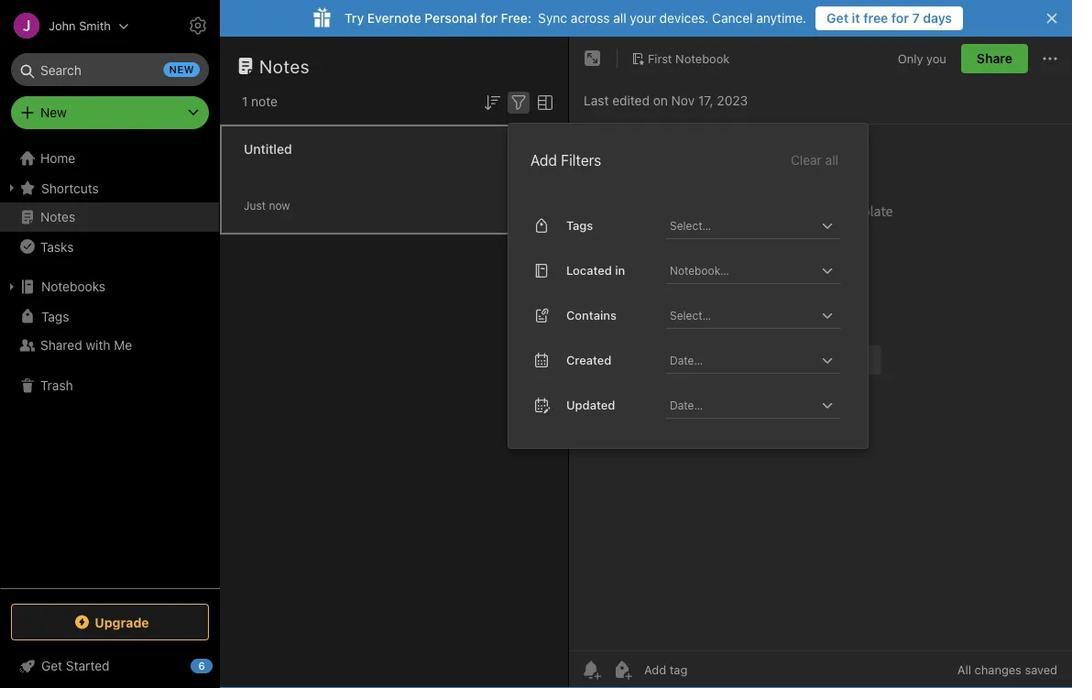 Task type: locate. For each thing, give the bounding box(es) containing it.
2  input text field from the top
[[668, 257, 817, 283]]

notes
[[259, 55, 310, 77], [40, 209, 75, 225]]

1 date… from the top
[[670, 354, 703, 366]]

get for get started
[[41, 659, 62, 674]]

1 note
[[242, 94, 278, 109]]

1 horizontal spatial get
[[827, 11, 849, 26]]

get inside "help and learning task checklist" field
[[41, 659, 62, 674]]

0 vertical spatial date…
[[670, 354, 703, 366]]

get for get it free for 7 days
[[827, 11, 849, 26]]

notes up tasks
[[40, 209, 75, 225]]

tags up shared
[[41, 309, 69, 324]]

settings image
[[187, 15, 209, 37]]

2  date picker field from the top
[[666, 392, 857, 419]]

0 vertical spatial  input text field
[[668, 212, 817, 238]]

17,
[[698, 93, 714, 108]]

View options field
[[530, 90, 556, 113]]

0 horizontal spatial for
[[481, 11, 498, 26]]

tooltip
[[443, 48, 542, 84]]

created
[[566, 353, 612, 367]]

Add tag field
[[643, 662, 780, 678]]

get inside button
[[827, 11, 849, 26]]

2 date… from the top
[[670, 399, 703, 411]]

Tags field
[[666, 212, 841, 239]]

note
[[251, 94, 278, 109]]

add filters image
[[508, 91, 530, 113]]

trash
[[40, 378, 73, 393]]

 input text field
[[668, 212, 817, 238], [668, 257, 817, 283]]

0 horizontal spatial all
[[613, 11, 627, 26]]

john smith
[[49, 19, 111, 33]]

shared
[[40, 338, 82, 353]]

0 horizontal spatial tags
[[41, 309, 69, 324]]

started
[[66, 659, 110, 674]]

for left free:
[[481, 11, 498, 26]]

 input text field up located in field
[[668, 212, 817, 238]]

clear all button
[[789, 149, 841, 171]]

share
[[977, 51, 1013, 66]]

last edited on nov 17, 2023
[[584, 93, 748, 108]]

home link
[[0, 144, 220, 173]]

shortcuts button
[[0, 173, 219, 203]]

note window element
[[569, 37, 1072, 688]]

filters
[[561, 152, 602, 169]]

edited
[[612, 93, 650, 108]]

1 vertical spatial  input text field
[[668, 257, 817, 283]]

notebooks
[[41, 279, 105, 294]]

all left the your
[[613, 11, 627, 26]]

1  date picker field from the top
[[666, 347, 857, 374]]

 date picker field for updated
[[666, 392, 857, 419]]

add
[[531, 152, 557, 169]]

 input text field up  input text box at the top right of the page
[[668, 257, 817, 283]]

More actions field
[[1039, 44, 1061, 73]]

1 vertical spatial all
[[826, 152, 839, 168]]

1  input text field from the top
[[668, 212, 817, 238]]

get it free for 7 days
[[827, 11, 952, 26]]

new
[[40, 105, 67, 120]]

tags
[[566, 219, 593, 232], [41, 309, 69, 324]]

 input text field inside tags field
[[668, 212, 817, 238]]

 input text field for located in
[[668, 257, 817, 283]]

1 horizontal spatial notes
[[259, 55, 310, 77]]

date…
[[670, 354, 703, 366], [670, 399, 703, 411]]

all
[[613, 11, 627, 26], [826, 152, 839, 168]]

tree
[[0, 144, 220, 588]]

for inside button
[[892, 11, 909, 26]]

Sort options field
[[481, 90, 503, 113]]

get left 'started'
[[41, 659, 62, 674]]

0 vertical spatial get
[[827, 11, 849, 26]]

shared with me link
[[0, 331, 219, 360]]

shortcuts
[[41, 180, 99, 195]]

john
[[49, 19, 76, 33]]

get left it
[[827, 11, 849, 26]]

for
[[481, 11, 498, 26], [892, 11, 909, 26]]

1 vertical spatial  date picker field
[[666, 392, 857, 419]]

1
[[242, 94, 248, 109]]

1 horizontal spatial all
[[826, 152, 839, 168]]

your
[[630, 11, 656, 26]]

it
[[852, 11, 860, 26]]

click to collapse image
[[213, 654, 227, 676]]

days
[[923, 11, 952, 26]]

expand notebooks image
[[5, 280, 19, 294]]

 input text field inside located in field
[[668, 257, 817, 283]]

1 for from the left
[[481, 11, 498, 26]]

 Date picker field
[[666, 347, 857, 374], [666, 392, 857, 419]]

0 vertical spatial  date picker field
[[666, 347, 857, 374]]

new
[[169, 64, 194, 76]]

more actions image
[[1039, 48, 1061, 70]]

Search text field
[[24, 53, 196, 86]]

me
[[114, 338, 132, 353]]

1 vertical spatial get
[[41, 659, 62, 674]]

saved
[[1025, 663, 1058, 677]]

0 horizontal spatial get
[[41, 659, 62, 674]]

try evernote personal for free: sync across all your devices. cancel anytime.
[[345, 11, 807, 26]]

for left 7
[[892, 11, 909, 26]]

just
[[244, 199, 266, 212]]

all right clear
[[826, 152, 839, 168]]

1 vertical spatial notes
[[40, 209, 75, 225]]

free
[[864, 11, 888, 26]]

share button
[[961, 44, 1028, 73]]

on
[[653, 93, 668, 108]]

1 horizontal spatial tags
[[566, 219, 593, 232]]

tags button
[[0, 302, 219, 331]]

all inside button
[[826, 152, 839, 168]]

get it free for 7 days button
[[816, 6, 963, 30]]

2 for from the left
[[892, 11, 909, 26]]

1 vertical spatial tags
[[41, 309, 69, 324]]

0 vertical spatial tags
[[566, 219, 593, 232]]

contains
[[566, 308, 617, 322]]

home
[[40, 151, 75, 166]]

tasks
[[40, 239, 74, 254]]

notebooks link
[[0, 272, 219, 302]]

all changes saved
[[958, 663, 1058, 677]]

tags up located
[[566, 219, 593, 232]]

for for 7
[[892, 11, 909, 26]]

updated
[[566, 398, 615, 412]]

get
[[827, 11, 849, 26], [41, 659, 62, 674]]

devices.
[[660, 11, 709, 26]]

1 horizontal spatial for
[[892, 11, 909, 26]]

located in
[[566, 264, 625, 277]]

1 vertical spatial date…
[[670, 399, 703, 411]]

notes up the note at the left of page
[[259, 55, 310, 77]]

0 horizontal spatial notes
[[40, 209, 75, 225]]



Task type: describe. For each thing, give the bounding box(es) containing it.
now
[[269, 199, 290, 212]]

changes
[[975, 663, 1022, 677]]

add filters
[[531, 152, 602, 169]]

personal
[[425, 11, 477, 26]]

evernote
[[367, 11, 421, 26]]

Account field
[[0, 7, 129, 44]]

clear all
[[791, 152, 839, 168]]

new search field
[[24, 53, 200, 86]]

add tag image
[[611, 659, 633, 681]]

Add filters field
[[508, 90, 530, 113]]

first notebook
[[648, 51, 730, 65]]

Located in field
[[666, 257, 841, 284]]

all
[[958, 663, 972, 677]]

trash link
[[0, 371, 219, 401]]

date… for updated
[[670, 399, 703, 411]]

0 vertical spatial notes
[[259, 55, 310, 77]]

cancel
[[712, 11, 753, 26]]

expand note image
[[582, 48, 604, 70]]

sync
[[538, 11, 567, 26]]

2023
[[717, 93, 748, 108]]

try
[[345, 11, 364, 26]]

6
[[198, 660, 205, 672]]

tasks button
[[0, 232, 219, 261]]

just now
[[244, 199, 290, 212]]

across
[[571, 11, 610, 26]]

anytime.
[[756, 11, 807, 26]]

located
[[566, 264, 612, 277]]

first notebook button
[[625, 46, 736, 71]]

notes link
[[0, 203, 219, 232]]

in
[[615, 264, 625, 277]]

only you
[[898, 52, 947, 65]]

Help and Learning task checklist field
[[0, 652, 220, 681]]

7
[[913, 11, 920, 26]]

upgrade button
[[11, 604, 209, 641]]

date… for created
[[670, 354, 703, 366]]

add a reminder image
[[580, 659, 602, 681]]

last
[[584, 93, 609, 108]]

smith
[[79, 19, 111, 33]]

shared with me
[[40, 338, 132, 353]]

tree containing home
[[0, 144, 220, 588]]

nov
[[672, 93, 695, 108]]

with
[[86, 338, 110, 353]]

notebook
[[676, 51, 730, 65]]

untitled
[[244, 142, 292, 157]]

Contains field
[[666, 302, 841, 329]]

clear
[[791, 152, 822, 168]]

you
[[927, 52, 947, 65]]

new button
[[11, 96, 209, 129]]

0 vertical spatial all
[[613, 11, 627, 26]]

upgrade
[[95, 615, 149, 630]]

tags inside button
[[41, 309, 69, 324]]

free:
[[501, 11, 532, 26]]

Note Editor text field
[[569, 125, 1072, 651]]

get started
[[41, 659, 110, 674]]

first
[[648, 51, 672, 65]]

 input text field for tags
[[668, 212, 817, 238]]

for for free:
[[481, 11, 498, 26]]

only
[[898, 52, 923, 65]]

 date picker field for created
[[666, 347, 857, 374]]

 input text field
[[668, 302, 817, 328]]



Task type: vqa. For each thing, say whether or not it's contained in the screenshot.
Tags button
yes



